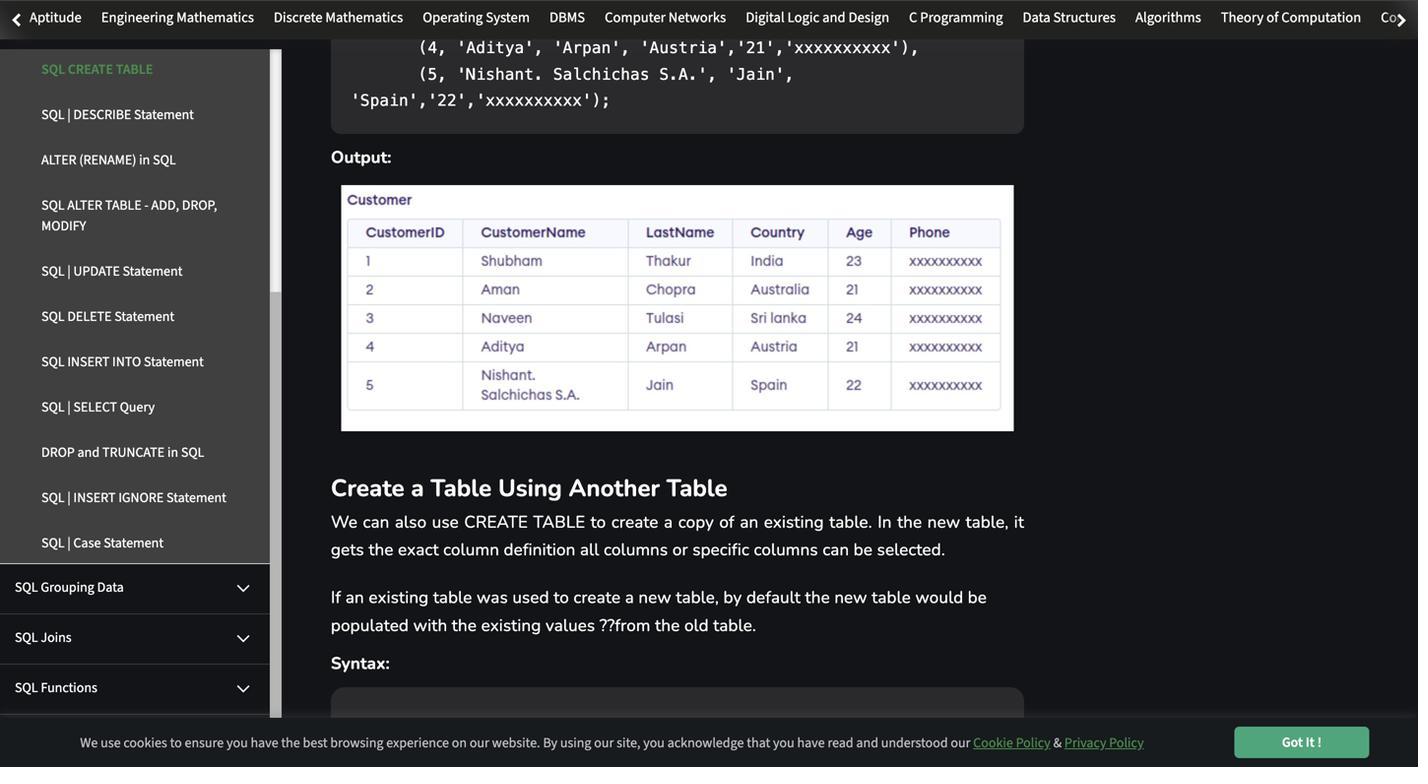 Task type: locate. For each thing, give the bounding box(es) containing it.
1 horizontal spatial table
[[667, 473, 728, 505]]

0 horizontal spatial be
[[854, 539, 873, 562]]

table, inside if an existing table was used to create a new table, by default the new table would be populated with the existing values ??from the old table.
[[676, 587, 719, 609]]

statement up alter (rename) in sql 'link'
[[134, 105, 194, 125]]

sql left joins at the bottom
[[15, 628, 38, 648]]

1 vertical spatial to
[[554, 587, 569, 609]]

we left the cookies
[[80, 733, 98, 753]]

compi link
[[1371, 7, 1419, 28]]

&
[[1054, 733, 1062, 753]]

0 horizontal spatial and
[[77, 443, 100, 463]]

create up values
[[574, 587, 621, 609]]

create up column
[[464, 511, 528, 534]]

1 horizontal spatial use
[[432, 511, 459, 534]]

1 columns from the left
[[604, 539, 668, 562]]

sql for sql | insert ignore statement
[[41, 488, 65, 508]]

3 | from the top
[[67, 397, 71, 417]]

create table new_table_name as
[[355, 714, 636, 737]]

1 horizontal spatial be
[[968, 587, 987, 609]]

new up ??from
[[639, 587, 672, 609]]

case
[[73, 533, 101, 553]]

we up 'gets'
[[331, 511, 358, 534]]

we use cookies to ensure you have the best browsing experience on our website. by using our site, you         acknowledge that you have read and understood our cookie policy & privacy policy
[[80, 733, 1144, 753]]

aptitude link
[[20, 7, 91, 28]]

to up "all"
[[591, 511, 606, 534]]

sql right truncate
[[181, 443, 204, 463]]

describe
[[73, 105, 131, 125]]

1 table from the left
[[431, 473, 492, 505]]

sql down the aptitude
[[41, 60, 65, 79]]

0 vertical spatial be
[[854, 539, 873, 562]]

sql for sql insert into statement
[[41, 352, 65, 372]]

to left ensure on the left of the page
[[170, 733, 182, 753]]

c
[[909, 7, 918, 28]]

our left cookie
[[951, 733, 971, 753]]

used
[[513, 587, 549, 609]]

0 horizontal spatial can
[[363, 511, 390, 534]]

0 horizontal spatial create
[[68, 60, 113, 79]]

privacy
[[1065, 733, 1107, 753]]

2 horizontal spatial our
[[951, 733, 971, 753]]

website.
[[492, 733, 540, 753]]

the right 'gets'
[[369, 539, 394, 562]]

table. down by
[[713, 615, 757, 637]]

1 vertical spatial table.
[[713, 615, 757, 637]]

1 vertical spatial an
[[346, 587, 364, 609]]

0 horizontal spatial of
[[720, 511, 735, 534]]

sql for sql delete statement
[[41, 307, 65, 327]]

engineering
[[101, 7, 174, 28]]

2 horizontal spatial a
[[664, 511, 673, 534]]

0 horizontal spatial table
[[433, 587, 472, 609]]

query
[[120, 397, 155, 417]]

sql create table link
[[27, 49, 270, 90]]

table. left in
[[830, 511, 873, 534]]

can left also
[[363, 511, 390, 534]]

2 vertical spatial create
[[355, 714, 418, 737]]

sql left update at left
[[41, 262, 65, 281]]

1 policy from the left
[[1016, 733, 1051, 753]]

operating system link
[[413, 7, 540, 28]]

cookie
[[974, 733, 1013, 753]]

insert left into
[[67, 352, 110, 372]]

can left selected.
[[823, 539, 849, 562]]

1 horizontal spatial can
[[823, 539, 849, 562]]

a
[[411, 473, 424, 505], [664, 511, 673, 534], [625, 587, 634, 609]]

0 vertical spatial create
[[68, 60, 113, 79]]

to
[[591, 511, 606, 534], [554, 587, 569, 609], [170, 733, 182, 753]]

4 | from the top
[[67, 488, 71, 508]]

existing down was
[[481, 615, 541, 637]]

columns left or
[[604, 539, 668, 562]]

create up describe
[[68, 60, 113, 79]]

digital logic and design
[[746, 7, 890, 28]]

table.
[[830, 511, 873, 534], [713, 615, 757, 637]]

it
[[1306, 733, 1315, 753]]

|
[[67, 105, 71, 125], [67, 262, 71, 281], [67, 397, 71, 417], [67, 488, 71, 508], [67, 533, 71, 553]]

sql left case on the bottom left of the page
[[41, 533, 65, 553]]

to up values
[[554, 587, 569, 609]]

algorithms link
[[1126, 7, 1211, 28]]

statement for sql | describe statement
[[134, 105, 194, 125]]

mathematics
[[176, 7, 254, 28], [326, 7, 403, 28]]

0 horizontal spatial policy
[[1016, 733, 1051, 753]]

an inside create a table using another table we can also use create table to create a copy of an existing table. in the new table, it gets the exact column definition all columns or specific columns can be selected.
[[740, 511, 759, 534]]

create
[[68, 60, 113, 79], [464, 511, 528, 534], [355, 714, 418, 737]]

1 horizontal spatial to
[[554, 587, 569, 609]]

policy right privacy
[[1110, 733, 1144, 753]]

2 horizontal spatial create
[[464, 511, 528, 534]]

be left selected.
[[854, 539, 873, 562]]

2 vertical spatial a
[[625, 587, 634, 609]]

| left describe
[[67, 105, 71, 125]]

an right if
[[346, 587, 364, 609]]

and
[[823, 7, 846, 28], [77, 443, 100, 463], [857, 733, 879, 753]]

be
[[854, 539, 873, 562], [968, 587, 987, 609]]

use inside create a table using another table we can also use create table to create a copy of an existing table. in the new table, it gets the exact column definition all columns or specific columns can be selected.
[[432, 511, 459, 534]]

| for insert
[[67, 488, 71, 508]]

existing
[[764, 511, 824, 534], [369, 587, 429, 609], [481, 615, 541, 637]]

have left best
[[251, 733, 278, 753]]

sql inside 'sql alter table - add, drop, modify'
[[41, 196, 65, 215]]

new up selected.
[[928, 511, 961, 534]]

using
[[498, 473, 562, 505]]

0 horizontal spatial use
[[101, 733, 121, 753]]

1 vertical spatial and
[[77, 443, 100, 463]]

ignore
[[118, 488, 164, 508]]

by
[[724, 587, 742, 609]]

cookies
[[123, 733, 167, 753]]

and right logic
[[823, 7, 846, 28]]

statement up sql insert into statement link
[[114, 307, 174, 327]]

1 horizontal spatial table,
[[966, 511, 1009, 534]]

our right on
[[470, 733, 489, 753]]

have left read
[[797, 733, 825, 753]]

was
[[477, 587, 508, 609]]

alter left (rename)
[[41, 150, 76, 170]]

sql for sql | case statement
[[41, 533, 65, 553]]

policy left &
[[1016, 733, 1051, 753]]

2 horizontal spatial and
[[857, 733, 879, 753]]

table up the with
[[433, 587, 472, 609]]

1 vertical spatial table,
[[676, 587, 719, 609]]

0 vertical spatial in
[[139, 150, 150, 170]]

networks
[[669, 7, 726, 28]]

0 vertical spatial we
[[331, 511, 358, 534]]

0 vertical spatial to
[[591, 511, 606, 534]]

statement down sql | insert ignore statement
[[104, 533, 164, 553]]

0 horizontal spatial we
[[80, 733, 98, 753]]

1 our from the left
[[470, 733, 489, 753]]

1 horizontal spatial you
[[643, 733, 665, 753]]

ensure
[[185, 733, 224, 753]]

data left structures
[[1023, 7, 1051, 28]]

1 vertical spatial a
[[664, 511, 673, 534]]

sql up modify
[[41, 196, 65, 215]]

0 horizontal spatial you
[[227, 733, 248, 753]]

2 our from the left
[[594, 733, 614, 753]]

| for case
[[67, 533, 71, 553]]

table. inside if an existing table was used to create a new table, by default the new table would be populated with the existing values ??from the old table.
[[713, 615, 757, 637]]

0 vertical spatial insert
[[67, 352, 110, 372]]

logic
[[788, 7, 820, 28]]

existing inside create a table using another table we can also use create table to create a copy of an existing table. in the new table, it gets the exact column definition all columns or specific columns can be selected.
[[764, 511, 824, 534]]

into
[[112, 352, 141, 372]]

0 horizontal spatial existing
[[369, 587, 429, 609]]

0 vertical spatial data
[[1023, 7, 1051, 28]]

discrete mathematics link
[[264, 7, 413, 28]]

sql left grouping
[[15, 578, 38, 597]]

update
[[73, 262, 120, 281]]

0 horizontal spatial data
[[97, 578, 124, 597]]

syntax:
[[331, 652, 390, 675]]

engineering mathematics
[[101, 7, 254, 28]]

0 horizontal spatial table.
[[713, 615, 757, 637]]

an up specific at bottom
[[740, 511, 759, 534]]

1 vertical spatial of
[[720, 511, 735, 534]]

table left website.
[[423, 714, 475, 737]]

create down another
[[612, 511, 659, 534]]

use left the cookies
[[101, 733, 121, 753]]

1 vertical spatial create
[[574, 587, 621, 609]]

alter up modify
[[67, 196, 102, 215]]

alter inside 'link'
[[41, 150, 76, 170]]

computation
[[1282, 7, 1362, 28]]

alter (rename) in sql
[[41, 150, 176, 170]]

design
[[849, 7, 890, 28]]

1 mathematics from the left
[[176, 7, 254, 28]]

1 horizontal spatial table
[[872, 587, 911, 609]]

1 horizontal spatial columns
[[754, 539, 818, 562]]

-
[[144, 196, 149, 215]]

and right the drop
[[77, 443, 100, 463]]

got it !
[[1283, 733, 1322, 753]]

table up definition
[[533, 511, 585, 534]]

0 vertical spatial can
[[363, 511, 390, 534]]

mathematics right discrete
[[326, 7, 403, 28]]

the right default
[[805, 587, 830, 609]]

values
[[546, 615, 595, 637]]

you right site,
[[643, 733, 665, 753]]

in right truncate
[[167, 443, 178, 463]]

statement for sql insert into statement
[[144, 352, 204, 372]]

programming
[[920, 7, 1003, 28]]

old
[[685, 615, 709, 637]]

1 horizontal spatial our
[[594, 733, 614, 753]]

computer
[[605, 7, 666, 28]]

table, up old at the bottom
[[676, 587, 719, 609]]

2 vertical spatial existing
[[481, 615, 541, 637]]

in
[[878, 511, 892, 534]]

sql left functions
[[15, 678, 38, 698]]

a up ??from
[[625, 587, 634, 609]]

data right grouping
[[97, 578, 124, 597]]

1 horizontal spatial a
[[625, 587, 634, 609]]

output:
[[331, 146, 392, 169]]

create
[[331, 473, 405, 505]]

default
[[747, 587, 801, 609]]

| for describe
[[67, 105, 71, 125]]

| left 'select'
[[67, 397, 71, 417]]

| for select
[[67, 397, 71, 417]]

of up specific at bottom
[[720, 511, 735, 534]]

0 vertical spatial of
[[1267, 7, 1279, 28]]

2 policy from the left
[[1110, 733, 1144, 753]]

create inside if an existing table was used to create a new table, by default the new table would be populated with the existing values ??from the old table.
[[574, 587, 621, 609]]

1 horizontal spatial an
[[740, 511, 759, 534]]

1 horizontal spatial and
[[823, 7, 846, 28]]

0 vertical spatial use
[[432, 511, 459, 534]]

0 horizontal spatial in
[[139, 150, 150, 170]]

2 mathematics from the left
[[326, 7, 403, 28]]

sql | select query
[[41, 397, 155, 417]]

1 horizontal spatial we
[[331, 511, 358, 534]]

alter inside 'sql alter table - add, drop, modify'
[[67, 196, 102, 215]]

0 vertical spatial alter
[[41, 150, 76, 170]]

sql left 'select'
[[41, 397, 65, 417]]

0 horizontal spatial have
[[251, 733, 278, 753]]

0 horizontal spatial an
[[346, 587, 364, 609]]

delete
[[67, 307, 112, 327]]

statement right into
[[144, 352, 204, 372]]

sql up sql | select query on the left bottom
[[41, 352, 65, 372]]

a left copy
[[664, 511, 673, 534]]

use right also
[[432, 511, 459, 534]]

2 horizontal spatial you
[[773, 733, 795, 753]]

2 vertical spatial and
[[857, 733, 879, 753]]

0 horizontal spatial new
[[639, 587, 672, 609]]

1 vertical spatial we
[[80, 733, 98, 753]]

discrete mathematics
[[274, 7, 403, 28]]

5 | from the top
[[67, 533, 71, 553]]

create down syntax:
[[355, 714, 418, 737]]

table left would
[[872, 587, 911, 609]]

1 horizontal spatial table.
[[830, 511, 873, 534]]

create
[[612, 511, 659, 534], [574, 587, 621, 609]]

1 vertical spatial create
[[464, 511, 528, 534]]

sql | case statement link
[[27, 523, 270, 563]]

discrete
[[274, 7, 323, 28]]

| left case on the bottom left of the page
[[67, 533, 71, 553]]

0 vertical spatial table.
[[830, 511, 873, 534]]

table left -
[[105, 196, 142, 215]]

of right theory
[[1267, 7, 1279, 28]]

insert up case on the bottom left of the page
[[73, 488, 116, 508]]

columns up default
[[754, 539, 818, 562]]

1 vertical spatial be
[[968, 587, 987, 609]]

columns
[[604, 539, 668, 562], [754, 539, 818, 562]]

sql create table
[[41, 60, 153, 79]]

a up also
[[411, 473, 424, 505]]

2 horizontal spatial new
[[928, 511, 961, 534]]

0 vertical spatial existing
[[764, 511, 824, 534]]

in inside 'link'
[[139, 150, 150, 170]]

| down the drop
[[67, 488, 71, 508]]

you right ensure on the left of the page
[[227, 733, 248, 753]]

0 horizontal spatial to
[[170, 733, 182, 753]]

computer networks
[[605, 7, 726, 28]]

2 horizontal spatial existing
[[764, 511, 824, 534]]

0 horizontal spatial mathematics
[[176, 7, 254, 28]]

select
[[73, 397, 117, 417]]

our left site,
[[594, 733, 614, 753]]

0 horizontal spatial table
[[431, 473, 492, 505]]

1 horizontal spatial existing
[[481, 615, 541, 637]]

new
[[928, 511, 961, 534], [639, 587, 672, 609], [835, 587, 868, 609]]

1 horizontal spatial policy
[[1110, 733, 1144, 753]]

sql left delete
[[41, 307, 65, 327]]

1 vertical spatial in
[[167, 443, 178, 463]]

you right that
[[773, 733, 795, 753]]

policy
[[1016, 733, 1051, 753], [1110, 733, 1144, 753]]

1 vertical spatial data
[[97, 578, 124, 597]]

| left update at left
[[67, 262, 71, 281]]

2 vertical spatial to
[[170, 733, 182, 753]]

got
[[1283, 733, 1303, 753]]

2 horizontal spatial to
[[591, 511, 606, 534]]

functions
[[41, 678, 97, 698]]

1 horizontal spatial have
[[797, 733, 825, 753]]

0 vertical spatial an
[[740, 511, 759, 534]]

1 table from the left
[[433, 587, 472, 609]]

sql delete statement
[[41, 307, 174, 327]]

data
[[1023, 7, 1051, 28], [97, 578, 124, 597]]

sql up add,
[[153, 150, 176, 170]]

1 vertical spatial alter
[[67, 196, 102, 215]]

existing up populated
[[369, 587, 429, 609]]

we inside create a table using another table we can also use create table to create a copy of an existing table. in the new table, it gets the exact column definition all columns or specific columns can be selected.
[[331, 511, 358, 534]]

0 horizontal spatial our
[[470, 733, 489, 753]]

0 horizontal spatial columns
[[604, 539, 668, 562]]

selected.
[[877, 539, 946, 562]]

1 | from the top
[[67, 105, 71, 125]]

existing up default
[[764, 511, 824, 534]]

be right would
[[968, 587, 987, 609]]

table, left it
[[966, 511, 1009, 534]]

can
[[363, 511, 390, 534], [823, 539, 849, 562]]

sub header slider next image
[[1391, 8, 1415, 30]]

mathematics for discrete mathematics
[[326, 7, 403, 28]]

1 horizontal spatial mathematics
[[326, 7, 403, 28]]

in right (rename)
[[139, 150, 150, 170]]

0 horizontal spatial table,
[[676, 587, 719, 609]]

2 | from the top
[[67, 262, 71, 281]]

statement up sql delete statement link
[[123, 262, 183, 281]]

1 you from the left
[[227, 733, 248, 753]]

and right read
[[857, 733, 879, 753]]

modify
[[41, 216, 86, 236]]

a inside if an existing table was used to create a new table, by default the new table would be populated with the existing values ??from the old table.
[[625, 587, 634, 609]]

sql left describe
[[41, 105, 65, 125]]

sql down the drop
[[41, 488, 65, 508]]

new right default
[[835, 587, 868, 609]]

read
[[828, 733, 854, 753]]

the left old at the bottom
[[655, 615, 680, 637]]

0 vertical spatial create
[[612, 511, 659, 534]]

create inside create a table using another table we can also use create table to create a copy of an existing table. in the new table, it gets the exact column definition all columns or specific columns can be selected.
[[612, 511, 659, 534]]

aptitude
[[30, 7, 82, 28]]

table up copy
[[667, 473, 728, 505]]

to inside if an existing table was used to create a new table, by default the new table would be populated with the existing values ??from the old table.
[[554, 587, 569, 609]]

1 vertical spatial existing
[[369, 587, 429, 609]]

0 vertical spatial table,
[[966, 511, 1009, 534]]

table up column
[[431, 473, 492, 505]]

0 horizontal spatial a
[[411, 473, 424, 505]]

be inside create a table using another table we can also use create table to create a copy of an existing table. in the new table, it gets the exact column definition all columns or specific columns can be selected.
[[854, 539, 873, 562]]

sql for sql joins
[[15, 628, 38, 648]]

mathematics right engineering
[[176, 7, 254, 28]]

column
[[443, 539, 499, 562]]

theory of computation link
[[1211, 7, 1371, 28]]

our
[[470, 733, 489, 753], [594, 733, 614, 753], [951, 733, 971, 753]]

have
[[251, 733, 278, 753], [797, 733, 825, 753]]

if an existing table was used to create a new table, by default the new table would be populated with the existing values ??from the old table.
[[331, 587, 987, 637]]



Task type: vqa. For each thing, say whether or not it's contained in the screenshot.
paths
no



Task type: describe. For each thing, give the bounding box(es) containing it.
2 table from the left
[[872, 587, 911, 609]]

2 table from the left
[[667, 473, 728, 505]]

sql grouping data
[[15, 578, 124, 597]]

1 vertical spatial use
[[101, 733, 121, 753]]

sql for sql | describe statement
[[41, 105, 65, 125]]

table inside create a table using another table we can also use create table to create a copy of an existing table. in the new table, it gets the exact column definition all columns or specific columns can be selected.
[[533, 511, 585, 534]]

got it ! button
[[1235, 727, 1370, 759]]

data structures
[[1023, 7, 1116, 28]]

sql | select query link
[[27, 387, 270, 428]]

create inside create a table using another table we can also use create table to create a copy of an existing table. in the new table, it gets the exact column definition all columns or specific columns can be selected.
[[464, 511, 528, 534]]

0 vertical spatial a
[[411, 473, 424, 505]]

data structures link
[[1013, 7, 1126, 28]]

new inside create a table using another table we can also use create table to create a copy of an existing table. in the new table, it gets the exact column definition all columns or specific columns can be selected.
[[928, 511, 961, 534]]

statement for sql | update statement
[[123, 262, 183, 281]]

be inside if an existing table was used to create a new table, by default the new table would be populated with the existing values ??from the old table.
[[968, 587, 987, 609]]

it
[[1014, 511, 1025, 534]]

1 horizontal spatial in
[[167, 443, 178, 463]]

sql for sql | update statement
[[41, 262, 65, 281]]

table up sql | describe statement link
[[116, 60, 153, 79]]

!
[[1318, 733, 1322, 753]]

operating system
[[423, 7, 530, 28]]

sql for sql create table
[[41, 60, 65, 79]]

joins
[[41, 628, 72, 648]]

sql insert into statement
[[41, 352, 204, 372]]

drop and truncate in sql
[[41, 443, 204, 463]]

sql | insert ignore statement
[[41, 488, 226, 508]]

| for update
[[67, 262, 71, 281]]

dbms link
[[540, 7, 595, 28]]

theory
[[1221, 7, 1264, 28]]

2 have from the left
[[797, 733, 825, 753]]

drop and truncate in sql link
[[27, 432, 270, 473]]

1 horizontal spatial of
[[1267, 7, 1279, 28]]

with
[[413, 615, 448, 637]]

would
[[916, 587, 964, 609]]

digital
[[746, 7, 785, 28]]

of inside create a table using another table we can also use create table to create a copy of an existing table. in the new table, it gets the exact column definition all columns or specific columns can be selected.
[[720, 511, 735, 534]]

the left best
[[281, 733, 300, 753]]

experience
[[386, 733, 449, 753]]

on
[[452, 733, 467, 753]]

best
[[303, 733, 328, 753]]

cookie policy link
[[974, 733, 1051, 753]]

to inside create a table using another table we can also use create table to create a copy of an existing table. in the new table, it gets the exact column definition all columns or specific columns can be selected.
[[591, 511, 606, 534]]

sql delete statement link
[[27, 297, 270, 337]]

the right the with
[[452, 615, 477, 637]]

create a table using another table we can also use create table to create a copy of an existing table. in the new table, it gets the exact column definition all columns or specific columns can be selected.
[[331, 473, 1025, 562]]

1 horizontal spatial data
[[1023, 7, 1051, 28]]

2 you from the left
[[643, 733, 665, 753]]

drop
[[41, 443, 75, 463]]

sub header slider previous image
[[4, 11, 28, 27]]

1 have from the left
[[251, 733, 278, 753]]

table inside 'sql alter table - add, drop, modify'
[[105, 196, 142, 215]]

understood
[[881, 733, 948, 753]]

1 vertical spatial can
[[823, 539, 849, 562]]

statement for sql | case statement
[[104, 533, 164, 553]]

table. inside create a table using another table we can also use create table to create a copy of an existing table. in the new table, it gets the exact column definition all columns or specific columns can be selected.
[[830, 511, 873, 534]]

theory of computation
[[1221, 7, 1362, 28]]

drop,
[[182, 196, 217, 215]]

1 horizontal spatial create
[[355, 714, 418, 737]]

structures
[[1054, 7, 1116, 28]]

mathematics for engineering mathematics
[[176, 7, 254, 28]]

or
[[673, 539, 688, 562]]

that
[[747, 733, 771, 753]]

dbms
[[550, 7, 585, 28]]

compi
[[1381, 7, 1419, 28]]

3 our from the left
[[951, 733, 971, 753]]

by
[[543, 733, 558, 753]]

0 vertical spatial and
[[823, 7, 846, 28]]

an inside if an existing table was used to create a new table, by default the new table would be populated with the existing values ??from the old table.
[[346, 587, 364, 609]]

1 vertical spatial insert
[[73, 488, 116, 508]]

sql functions
[[15, 678, 97, 698]]

sql inside 'link'
[[153, 150, 176, 170]]

as
[[614, 714, 636, 737]]

2 columns from the left
[[754, 539, 818, 562]]

using
[[560, 733, 592, 753]]

all
[[580, 539, 599, 562]]

sql for sql alter table - add, drop, modify
[[41, 196, 65, 215]]

browsing
[[330, 733, 384, 753]]

sql insert into statement link
[[27, 342, 270, 382]]

site,
[[617, 733, 641, 753]]

copy
[[678, 511, 714, 534]]

c programming
[[909, 7, 1003, 28]]

populated
[[331, 615, 409, 637]]

algorithms
[[1136, 7, 1202, 28]]

sql for sql functions
[[15, 678, 38, 698]]

1 horizontal spatial new
[[835, 587, 868, 609]]

computer networks link
[[595, 7, 736, 28]]

c programming link
[[899, 7, 1013, 28]]

sql for sql grouping data
[[15, 578, 38, 597]]

table, inside create a table using another table we can also use create table to create a copy of an existing table. in the new table, it gets the exact column definition all columns or specific columns can be selected.
[[966, 511, 1009, 534]]

exact
[[398, 539, 439, 562]]

sql for sql | select query
[[41, 397, 65, 417]]

gets
[[331, 539, 364, 562]]

sql | update statement
[[41, 262, 183, 281]]

also
[[395, 511, 427, 534]]

statement right ignore
[[167, 488, 226, 508]]

sql | case statement
[[41, 533, 164, 553]]

3 you from the left
[[773, 733, 795, 753]]

the right in
[[898, 511, 922, 534]]

??from
[[600, 615, 651, 637]]

another
[[569, 473, 660, 505]]

system
[[486, 7, 530, 28]]

truncate
[[102, 443, 165, 463]]

definition
[[504, 539, 576, 562]]

operating
[[423, 7, 483, 28]]

add,
[[151, 196, 179, 215]]



